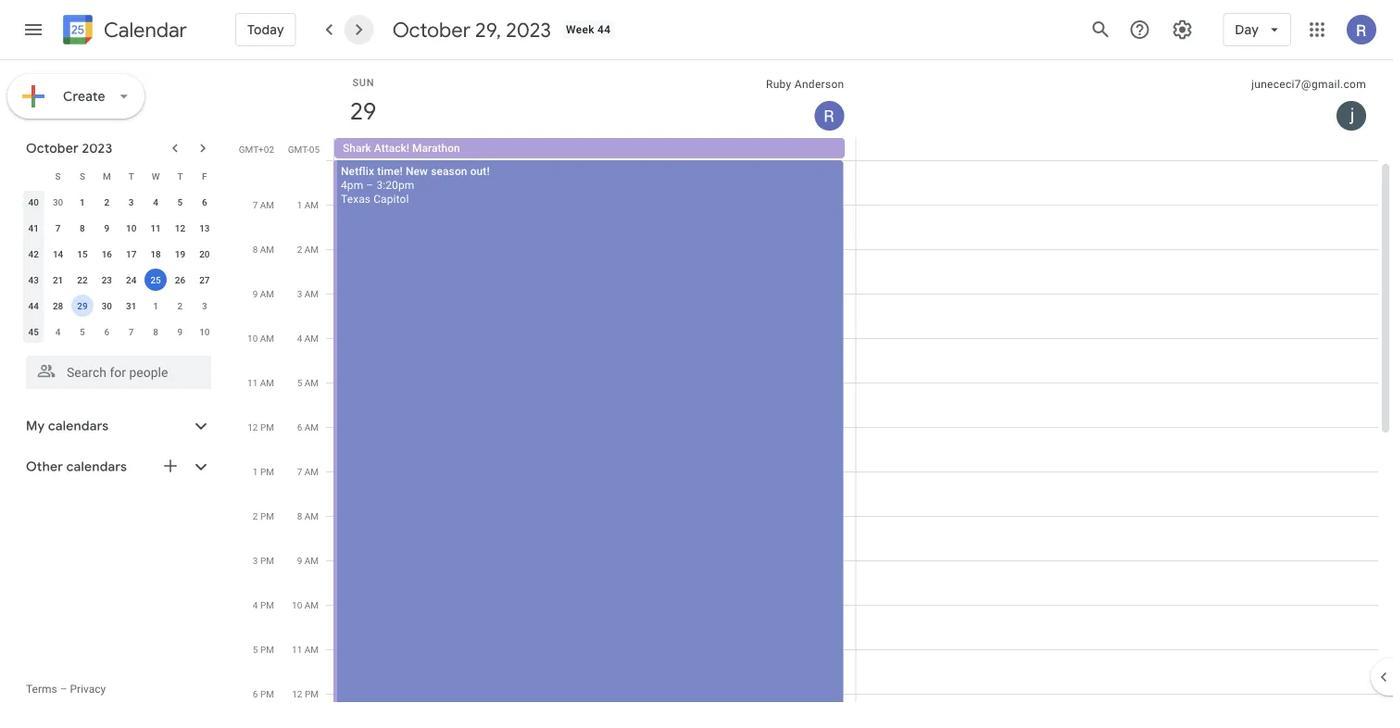 Task type: vqa. For each thing, say whether or not it's contained in the screenshot.
End date text box
no



Task type: describe. For each thing, give the bounding box(es) containing it.
8 up 15 element
[[80, 222, 85, 234]]

14 element
[[47, 243, 69, 265]]

row containing 41
[[21, 215, 217, 241]]

4 for november 4 element
[[55, 326, 61, 337]]

2 for 2 am
[[297, 244, 302, 255]]

anderson
[[795, 78, 845, 91]]

week 44
[[566, 23, 611, 36]]

november 2 element
[[169, 295, 191, 317]]

– inside the "netflix time! new season out! 4pm – 3:20pm texas capitol"
[[366, 178, 374, 191]]

25 cell
[[144, 267, 168, 293]]

settings menu image
[[1172, 19, 1194, 41]]

24 element
[[120, 269, 142, 291]]

2 down m
[[104, 196, 109, 208]]

29,
[[475, 17, 501, 43]]

30 element
[[96, 295, 118, 317]]

terms link
[[26, 683, 57, 696]]

23
[[102, 274, 112, 285]]

m
[[103, 171, 111, 182]]

am right 5 pm
[[305, 644, 319, 655]]

texas
[[341, 192, 371, 205]]

45
[[28, 326, 39, 337]]

3 for november 3 element
[[202, 300, 207, 311]]

october 2023
[[26, 140, 112, 157]]

other
[[26, 459, 63, 475]]

2 s from the left
[[80, 171, 85, 182]]

7 left '1 am' on the left
[[253, 199, 258, 210]]

21 element
[[47, 269, 69, 291]]

11 element
[[145, 217, 167, 239]]

7 right 1 pm
[[297, 466, 302, 477]]

pm up 5 pm
[[260, 600, 274, 611]]

2 horizontal spatial 12
[[292, 688, 303, 700]]

25
[[150, 274, 161, 285]]

3 am
[[297, 288, 319, 299]]

am left '1 am' on the left
[[260, 199, 274, 210]]

1 pm
[[253, 466, 274, 477]]

netflix time! new season out! 4pm – 3:20pm texas capitol
[[341, 164, 490, 205]]

day button
[[1223, 7, 1292, 52]]

1 right september 30 element
[[80, 196, 85, 208]]

shark
[[343, 142, 371, 155]]

15 element
[[71, 243, 94, 265]]

24
[[126, 274, 137, 285]]

gmt-05
[[288, 144, 320, 155]]

pm down 5 pm
[[260, 688, 274, 700]]

row containing 40
[[21, 189, 217, 215]]

marathon
[[412, 142, 460, 155]]

1 vertical spatial 2023
[[82, 140, 112, 157]]

4pm
[[341, 178, 364, 191]]

privacy
[[70, 683, 106, 696]]

am left 2 am
[[260, 244, 274, 255]]

calendar element
[[59, 11, 187, 52]]

am up 4 am
[[305, 288, 319, 299]]

pm up 6 pm on the left of the page
[[260, 644, 274, 655]]

october for october 29, 2023
[[393, 17, 471, 43]]

10 right 'november 9' element
[[199, 326, 210, 337]]

november 3 element
[[193, 295, 216, 317]]

row containing 45
[[21, 319, 217, 345]]

Search for people text field
[[37, 356, 200, 389]]

6 pm
[[253, 688, 274, 700]]

main drawer image
[[22, 19, 44, 41]]

pm right 6 pm on the left of the page
[[305, 688, 319, 700]]

6 for 6 pm
[[253, 688, 258, 700]]

9 left the 10 element
[[104, 222, 109, 234]]

pm left 6 am
[[260, 422, 274, 433]]

3:20pm
[[377, 178, 415, 191]]

november 10 element
[[193, 321, 216, 343]]

6 am
[[297, 422, 319, 433]]

november 9 element
[[169, 321, 191, 343]]

november 7 element
[[120, 321, 142, 343]]

29 inside "element"
[[77, 300, 88, 311]]

26 element
[[169, 269, 191, 291]]

25, today element
[[145, 269, 167, 291]]

calendars for my calendars
[[48, 418, 109, 435]]

shark attack! marathon row
[[326, 138, 1394, 160]]

gmt+02
[[239, 144, 274, 155]]

41
[[28, 222, 39, 234]]

am down 6 am
[[305, 466, 319, 477]]

today
[[247, 21, 284, 38]]

4 pm
[[253, 600, 274, 611]]

0 vertical spatial 11 am
[[247, 377, 274, 388]]

1 t from the left
[[128, 171, 134, 182]]

am right 4 pm
[[305, 600, 319, 611]]

19
[[175, 248, 185, 259]]

november 4 element
[[47, 321, 69, 343]]

42
[[28, 248, 39, 259]]

create button
[[7, 74, 144, 119]]

terms – privacy
[[26, 683, 106, 696]]

am up 5 am
[[305, 333, 319, 344]]

17
[[126, 248, 137, 259]]

1 horizontal spatial 11 am
[[292, 644, 319, 655]]

8 right 20 element
[[253, 244, 258, 255]]

4 for 4 pm
[[253, 600, 258, 611]]

new
[[406, 164, 428, 177]]

am left 5 am
[[260, 377, 274, 388]]

junececi7@gmail.com
[[1252, 78, 1367, 91]]

ruby
[[766, 78, 792, 91]]

18
[[150, 248, 161, 259]]

ruby anderson
[[766, 78, 845, 91]]

15
[[77, 248, 88, 259]]

1 vertical spatial 9 am
[[297, 555, 319, 566]]

netflix
[[341, 164, 374, 177]]

7 left november 8 element
[[129, 326, 134, 337]]

18 element
[[145, 243, 167, 265]]

create
[[63, 88, 106, 105]]

1 vertical spatial 7 am
[[297, 466, 319, 477]]

30 for september 30 element
[[53, 196, 63, 208]]

31 element
[[120, 295, 142, 317]]

day
[[1235, 21, 1259, 38]]

20
[[199, 248, 210, 259]]

other calendars button
[[4, 452, 230, 482]]

row group inside october 2023 grid
[[21, 189, 217, 345]]

5 for 5 am
[[297, 377, 302, 388]]

6 down f
[[202, 196, 207, 208]]

september 30 element
[[47, 191, 69, 213]]

1 horizontal spatial 44
[[598, 23, 611, 36]]

terms
[[26, 683, 57, 696]]

time!
[[377, 164, 403, 177]]

shark attack! marathon
[[343, 142, 460, 155]]

am right 2 pm
[[305, 511, 319, 522]]

0 vertical spatial 2023
[[506, 17, 551, 43]]

row containing 44
[[21, 293, 217, 319]]

20 element
[[193, 243, 216, 265]]

2 am
[[297, 244, 319, 255]]

f
[[202, 171, 207, 182]]

w
[[152, 171, 160, 182]]

6 for november 6 element
[[104, 326, 109, 337]]

12 element
[[169, 217, 191, 239]]

october 2023 grid
[[18, 163, 217, 345]]

2 for 2 pm
[[253, 511, 258, 522]]

29 cell
[[70, 293, 95, 319]]

10 element
[[120, 217, 142, 239]]

1 for 1 am
[[297, 199, 302, 210]]

29 element
[[71, 295, 94, 317]]

november 8 element
[[145, 321, 167, 343]]

my
[[26, 418, 45, 435]]



Task type: locate. For each thing, give the bounding box(es) containing it.
9
[[104, 222, 109, 234], [253, 288, 258, 299], [178, 326, 183, 337], [297, 555, 302, 566]]

shark attack! marathon button
[[335, 138, 845, 158]]

november 5 element
[[71, 321, 94, 343]]

1 up 2 pm
[[253, 466, 258, 477]]

13 element
[[193, 217, 216, 239]]

5 down 4 am
[[297, 377, 302, 388]]

28 element
[[47, 295, 69, 317]]

out!
[[470, 164, 490, 177]]

31
[[126, 300, 137, 311]]

0 vertical spatial 12 pm
[[248, 422, 274, 433]]

– right terms link
[[60, 683, 67, 696]]

2 down 1 pm
[[253, 511, 258, 522]]

43
[[28, 274, 39, 285]]

2 horizontal spatial 11
[[292, 644, 302, 655]]

29 column header
[[335, 60, 857, 138]]

my calendars button
[[4, 411, 230, 441]]

calendars inside dropdown button
[[66, 459, 127, 475]]

1 vertical spatial 10 am
[[292, 600, 319, 611]]

pm up 2 pm
[[260, 466, 274, 477]]

1 vertical spatial 8 am
[[297, 511, 319, 522]]

12 pm up 1 pm
[[248, 422, 274, 433]]

calendar
[[104, 17, 187, 43]]

12 pm right 6 pm on the left of the page
[[292, 688, 319, 700]]

9 am right '3 pm'
[[297, 555, 319, 566]]

40
[[28, 196, 39, 208]]

10 am
[[247, 333, 274, 344], [292, 600, 319, 611]]

– right 4pm
[[366, 178, 374, 191]]

calendars for other calendars
[[66, 459, 127, 475]]

calendars down my calendars dropdown button
[[66, 459, 127, 475]]

row containing s
[[21, 163, 217, 189]]

16 element
[[96, 243, 118, 265]]

05
[[309, 144, 320, 155]]

10 right 4 pm
[[292, 600, 302, 611]]

other calendars
[[26, 459, 127, 475]]

0 horizontal spatial 44
[[28, 300, 39, 311]]

privacy link
[[70, 683, 106, 696]]

row containing 42
[[21, 241, 217, 267]]

29 down sun in the top left of the page
[[349, 96, 375, 126]]

1 horizontal spatial 12
[[248, 422, 258, 433]]

1 horizontal spatial october
[[393, 17, 471, 43]]

4
[[153, 196, 158, 208], [55, 326, 61, 337], [297, 333, 302, 344], [253, 600, 258, 611]]

0 horizontal spatial s
[[55, 171, 61, 182]]

1 cell from the left
[[334, 160, 857, 703]]

t
[[128, 171, 134, 182], [177, 171, 183, 182]]

sun
[[352, 76, 375, 88]]

1 horizontal spatial t
[[177, 171, 183, 182]]

5 am
[[297, 377, 319, 388]]

1 vertical spatial 11
[[247, 377, 258, 388]]

cell
[[334, 160, 857, 703], [857, 160, 1379, 703]]

1 right 31 element
[[153, 300, 158, 311]]

0 vertical spatial –
[[366, 178, 374, 191]]

1 horizontal spatial 12 pm
[[292, 688, 319, 700]]

7 right 41
[[55, 222, 61, 234]]

1 s from the left
[[55, 171, 61, 182]]

12 right 6 pm on the left of the page
[[292, 688, 303, 700]]

1
[[80, 196, 85, 208], [297, 199, 302, 210], [153, 300, 158, 311], [253, 466, 258, 477]]

sun 29
[[349, 76, 375, 126]]

19 element
[[169, 243, 191, 265]]

0 horizontal spatial 8 am
[[253, 244, 274, 255]]

gmt-
[[288, 144, 309, 155]]

11 right 5 pm
[[292, 644, 302, 655]]

30 right 29 "element"
[[102, 300, 112, 311]]

november 1 element
[[145, 295, 167, 317]]

1 vertical spatial 11 am
[[292, 644, 319, 655]]

None search field
[[0, 348, 230, 389]]

3 up the 10 element
[[129, 196, 134, 208]]

30
[[53, 196, 63, 208], [102, 300, 112, 311]]

44 left '28'
[[28, 300, 39, 311]]

6 for 6 am
[[297, 422, 302, 433]]

7 am
[[253, 199, 274, 210], [297, 466, 319, 477]]

today button
[[235, 7, 296, 52]]

0 horizontal spatial 12
[[175, 222, 185, 234]]

3 right november 2 element
[[202, 300, 207, 311]]

s
[[55, 171, 61, 182], [80, 171, 85, 182]]

am left texas at the left top of the page
[[305, 199, 319, 210]]

2 down '1 am' on the left
[[297, 244, 302, 255]]

8 am right 2 pm
[[297, 511, 319, 522]]

1 horizontal spatial 9 am
[[297, 555, 319, 566]]

4 up 5 am
[[297, 333, 302, 344]]

1 horizontal spatial 7 am
[[297, 466, 319, 477]]

5 up 12 element
[[178, 196, 183, 208]]

2 cell from the left
[[857, 160, 1379, 703]]

week
[[566, 23, 595, 36]]

–
[[366, 178, 374, 191], [60, 683, 67, 696]]

14
[[53, 248, 63, 259]]

row
[[326, 160, 1379, 703], [21, 163, 217, 189], [21, 189, 217, 215], [21, 215, 217, 241], [21, 241, 217, 267], [21, 267, 217, 293], [21, 293, 217, 319], [21, 319, 217, 345]]

6 down 5 am
[[297, 422, 302, 433]]

11 left 5 am
[[247, 377, 258, 388]]

29 grid
[[237, 60, 1394, 703]]

8 am
[[253, 244, 274, 255], [297, 511, 319, 522]]

22 element
[[71, 269, 94, 291]]

6 left november 7 element
[[104, 326, 109, 337]]

29 right the 28 element on the top left
[[77, 300, 88, 311]]

1 vertical spatial calendars
[[66, 459, 127, 475]]

3 for 3 am
[[297, 288, 302, 299]]

0 vertical spatial 10 am
[[247, 333, 274, 344]]

1 for november 1 'element'
[[153, 300, 158, 311]]

11 am right 5 pm
[[292, 644, 319, 655]]

10 right november 10 element
[[247, 333, 258, 344]]

october left the 29,
[[393, 17, 471, 43]]

0 horizontal spatial 2023
[[82, 140, 112, 157]]

9 am left 3 am
[[253, 288, 274, 299]]

1 am
[[297, 199, 319, 210]]

10 left 11 element
[[126, 222, 137, 234]]

row containing 43
[[21, 267, 217, 293]]

11 inside 11 element
[[150, 222, 161, 234]]

9 right november 8 element
[[178, 326, 183, 337]]

0 horizontal spatial 30
[[53, 196, 63, 208]]

7 am left '1 am' on the left
[[253, 199, 274, 210]]

2023 right the 29,
[[506, 17, 551, 43]]

1 up 2 am
[[297, 199, 302, 210]]

28
[[53, 300, 63, 311]]

1 horizontal spatial 2023
[[506, 17, 551, 43]]

11
[[150, 222, 161, 234], [247, 377, 258, 388], [292, 644, 302, 655]]

12
[[175, 222, 185, 234], [248, 422, 258, 433], [292, 688, 303, 700]]

am down 5 am
[[305, 422, 319, 433]]

1 horizontal spatial 8 am
[[297, 511, 319, 522]]

10 am right 4 pm
[[292, 600, 319, 611]]

27
[[199, 274, 210, 285]]

row group containing 40
[[21, 189, 217, 345]]

1 vertical spatial 30
[[102, 300, 112, 311]]

2 for november 2 element
[[178, 300, 183, 311]]

12 right 11 element
[[175, 222, 185, 234]]

1 horizontal spatial 30
[[102, 300, 112, 311]]

row group
[[21, 189, 217, 345]]

0 horizontal spatial 11 am
[[247, 377, 274, 388]]

0 horizontal spatial 10 am
[[247, 333, 274, 344]]

5
[[178, 196, 183, 208], [80, 326, 85, 337], [297, 377, 302, 388], [253, 644, 258, 655]]

0 vertical spatial 29
[[349, 96, 375, 126]]

0 vertical spatial 9 am
[[253, 288, 274, 299]]

6 down 5 pm
[[253, 688, 258, 700]]

1 vertical spatial october
[[26, 140, 79, 157]]

am down '1 am' on the left
[[305, 244, 319, 255]]

7 am right 1 pm
[[297, 466, 319, 477]]

october for october 2023
[[26, 140, 79, 157]]

1 horizontal spatial 11
[[247, 377, 258, 388]]

t right w
[[177, 171, 183, 182]]

0 horizontal spatial 7 am
[[253, 199, 274, 210]]

november 6 element
[[96, 321, 118, 343]]

23 element
[[96, 269, 118, 291]]

1 horizontal spatial s
[[80, 171, 85, 182]]

3 for 3 pm
[[253, 555, 258, 566]]

1 vertical spatial 29
[[77, 300, 88, 311]]

3 down 2 pm
[[253, 555, 258, 566]]

4 am
[[297, 333, 319, 344]]

october
[[393, 17, 471, 43], [26, 140, 79, 157]]

22
[[77, 274, 88, 285]]

11 am
[[247, 377, 274, 388], [292, 644, 319, 655]]

t left w
[[128, 171, 134, 182]]

10
[[126, 222, 137, 234], [199, 326, 210, 337], [247, 333, 258, 344], [292, 600, 302, 611]]

0 vertical spatial 12
[[175, 222, 185, 234]]

0 horizontal spatial october
[[26, 140, 79, 157]]

1 horizontal spatial 10 am
[[292, 600, 319, 611]]

9 am
[[253, 288, 274, 299], [297, 555, 319, 566]]

5 left november 6 element
[[80, 326, 85, 337]]

4 for 4 am
[[297, 333, 302, 344]]

pm down 2 pm
[[260, 555, 274, 566]]

12 up 1 pm
[[248, 422, 258, 433]]

2 t from the left
[[177, 171, 183, 182]]

0 vertical spatial 30
[[53, 196, 63, 208]]

29 inside 'column header'
[[349, 96, 375, 126]]

0 vertical spatial october
[[393, 17, 471, 43]]

0 horizontal spatial 9 am
[[253, 288, 274, 299]]

3 pm
[[253, 555, 274, 566]]

30 for 30 element
[[102, 300, 112, 311]]

9 right november 3 element
[[253, 288, 258, 299]]

44 inside row
[[28, 300, 39, 311]]

october 29, 2023
[[393, 17, 551, 43]]

4 up 5 pm
[[253, 600, 258, 611]]

pm down 1 pm
[[260, 511, 274, 522]]

29
[[349, 96, 375, 126], [77, 300, 88, 311]]

calendars inside dropdown button
[[48, 418, 109, 435]]

11 right the 10 element
[[150, 222, 161, 234]]

2023
[[506, 17, 551, 43], [82, 140, 112, 157]]

season
[[431, 164, 468, 177]]

calendar heading
[[100, 17, 187, 43]]

27 element
[[193, 269, 216, 291]]

5 for 5 pm
[[253, 644, 258, 655]]

10 am left 4 am
[[247, 333, 274, 344]]

sunday, october 29 element
[[342, 90, 385, 133]]

0 horizontal spatial 12 pm
[[248, 422, 274, 433]]

12 pm
[[248, 422, 274, 433], [292, 688, 319, 700]]

row containing netflix time! new season out!
[[326, 160, 1379, 703]]

9 right '3 pm'
[[297, 555, 302, 566]]

44 right week
[[598, 23, 611, 36]]

3 up 4 am
[[297, 288, 302, 299]]

0 vertical spatial calendars
[[48, 418, 109, 435]]

17 element
[[120, 243, 142, 265]]

s left m
[[80, 171, 85, 182]]

0 horizontal spatial t
[[128, 171, 134, 182]]

am left 3 am
[[260, 288, 274, 299]]

12 inside 12 element
[[175, 222, 185, 234]]

1 vertical spatial 12
[[248, 422, 258, 433]]

attack!
[[374, 142, 410, 155]]

8 right 2 pm
[[297, 511, 302, 522]]

5 up 6 pm on the left of the page
[[253, 644, 258, 655]]

21
[[53, 274, 63, 285]]

0 vertical spatial 8 am
[[253, 244, 274, 255]]

5 for november 5 element
[[80, 326, 85, 337]]

0 horizontal spatial 11
[[150, 222, 161, 234]]

my calendars
[[26, 418, 109, 435]]

am
[[260, 199, 274, 210], [305, 199, 319, 210], [260, 244, 274, 255], [305, 244, 319, 255], [260, 288, 274, 299], [305, 288, 319, 299], [260, 333, 274, 344], [305, 333, 319, 344], [260, 377, 274, 388], [305, 377, 319, 388], [305, 422, 319, 433], [305, 466, 319, 477], [305, 511, 319, 522], [305, 555, 319, 566], [305, 600, 319, 611], [305, 644, 319, 655]]

row inside 29 grid
[[326, 160, 1379, 703]]

2
[[104, 196, 109, 208], [297, 244, 302, 255], [178, 300, 183, 311], [253, 511, 258, 522]]

cell containing netflix time! new season out!
[[334, 160, 857, 703]]

16
[[102, 248, 112, 259]]

calendars up other calendars
[[48, 418, 109, 435]]

11 am left 5 am
[[247, 377, 274, 388]]

0 vertical spatial 11
[[150, 222, 161, 234]]

1 inside 'element'
[[153, 300, 158, 311]]

0 vertical spatial 7 am
[[253, 199, 274, 210]]

4 left november 5 element
[[55, 326, 61, 337]]

2 pm
[[253, 511, 274, 522]]

add other calendars image
[[161, 457, 180, 475]]

capitol
[[374, 192, 409, 205]]

26
[[175, 274, 185, 285]]

1 vertical spatial 12 pm
[[292, 688, 319, 700]]

2 vertical spatial 11
[[292, 644, 302, 655]]

7
[[253, 199, 258, 210], [55, 222, 61, 234], [129, 326, 134, 337], [297, 466, 302, 477]]

1 vertical spatial –
[[60, 683, 67, 696]]

am left 4 am
[[260, 333, 274, 344]]

30 right 40
[[53, 196, 63, 208]]

8 am left 2 am
[[253, 244, 274, 255]]

1 for 1 pm
[[253, 466, 258, 477]]

13
[[199, 222, 210, 234]]

1 horizontal spatial –
[[366, 178, 374, 191]]

4 up 11 element
[[153, 196, 158, 208]]

0 horizontal spatial 29
[[77, 300, 88, 311]]

8 left 'november 9' element
[[153, 326, 158, 337]]

2023 up m
[[82, 140, 112, 157]]

s up september 30 element
[[55, 171, 61, 182]]

october up september 30 element
[[26, 140, 79, 157]]

0 horizontal spatial –
[[60, 683, 67, 696]]

5 pm
[[253, 644, 274, 655]]

am down 4 am
[[305, 377, 319, 388]]

6
[[202, 196, 207, 208], [104, 326, 109, 337], [297, 422, 302, 433], [253, 688, 258, 700]]

1 vertical spatial 44
[[28, 300, 39, 311]]

1 horizontal spatial 29
[[349, 96, 375, 126]]

2 right november 1 'element'
[[178, 300, 183, 311]]

am right '3 pm'
[[305, 555, 319, 566]]

2 vertical spatial 12
[[292, 688, 303, 700]]

0 vertical spatial 44
[[598, 23, 611, 36]]



